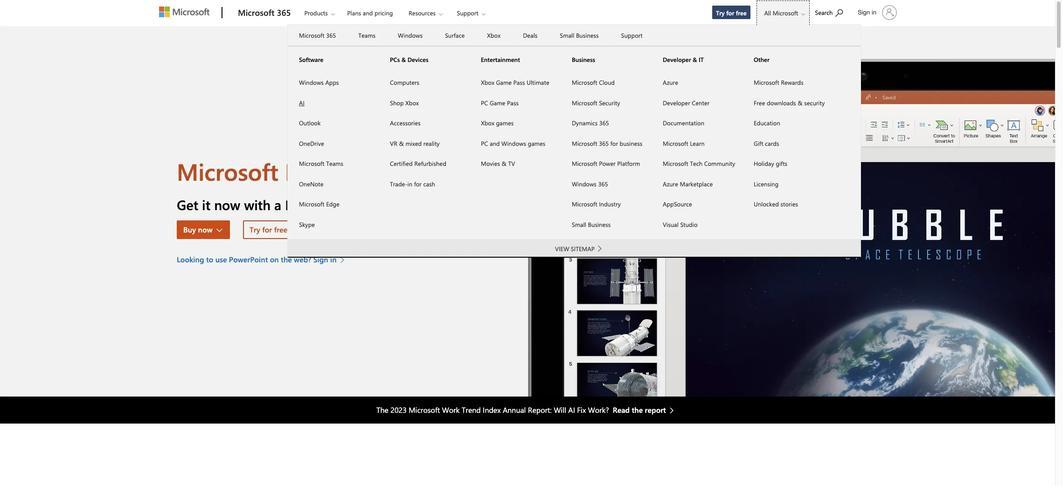 Task type: vqa. For each thing, say whether or not it's contained in the screenshot.


Task type: describe. For each thing, give the bounding box(es) containing it.
microsoft powerpoint
[[177, 156, 407, 187]]

sitemap
[[571, 245, 595, 253]]

ai link
[[288, 93, 379, 113]]

sign in link
[[853, 1, 901, 24]]

windows link
[[387, 25, 434, 45]]

buy now
[[183, 225, 213, 235]]

work?
[[588, 406, 609, 415]]

apps
[[325, 78, 339, 86]]

microsoft power platform link
[[561, 154, 652, 174]]

movies & tv link
[[470, 154, 561, 174]]

annual
[[503, 406, 526, 415]]

microsoft security link
[[561, 93, 652, 113]]

all microsoft
[[764, 9, 798, 17]]

xbox for xbox
[[487, 31, 501, 39]]

1 vertical spatial ai
[[568, 406, 575, 415]]

the
[[377, 406, 389, 415]]

report:
[[528, 406, 552, 415]]

certified refurbished link
[[379, 154, 470, 174]]

xbox link
[[476, 25, 512, 45]]

edge
[[326, 200, 340, 208]]

1 horizontal spatial games
[[528, 139, 546, 147]]

1 horizontal spatial teams
[[358, 31, 376, 39]]

licensing link
[[743, 174, 834, 194]]

view
[[555, 245, 569, 253]]

read the report link
[[613, 405, 679, 416]]

developer for developer & it
[[663, 55, 691, 63]]

gifts
[[776, 160, 788, 168]]

support for support dropdown button in the left top of the page
[[457, 9, 479, 17]]

developer & it heading
[[652, 46, 743, 72]]

onenote link
[[288, 174, 379, 194]]

will
[[554, 406, 566, 415]]

visual studio link
[[652, 214, 743, 235]]

holiday
[[754, 160, 774, 168]]

accessories
[[390, 119, 421, 127]]

windows 365
[[572, 180, 608, 188]]

try for try for free dropdown button
[[250, 225, 260, 235]]

microsoft power platform
[[572, 160, 640, 168]]

xbox for xbox games
[[481, 119, 495, 127]]

appsource
[[663, 200, 692, 208]]

& inside other element
[[798, 99, 803, 107]]

with
[[244, 196, 271, 214]]

skype link
[[288, 214, 379, 235]]

developer & it element
[[652, 72, 743, 235]]

windows for windows apps
[[299, 78, 324, 86]]

other
[[754, 55, 770, 63]]

microsoft rewards
[[754, 78, 804, 86]]

Search search field
[[811, 1, 853, 22]]

2 vertical spatial in
[[330, 255, 337, 265]]

365 left the products
[[277, 7, 291, 18]]

gift
[[754, 139, 764, 147]]

looking
[[177, 255, 204, 265]]

report
[[645, 406, 666, 415]]

azure marketplace link
[[652, 174, 743, 194]]

unlocked
[[754, 200, 779, 208]]

outlook
[[299, 119, 321, 127]]

web?
[[294, 255, 311, 265]]

certified
[[390, 160, 413, 168]]

microsoft inside dropdown button
[[773, 9, 798, 17]]

accessories link
[[379, 113, 470, 133]]

looking to use powerpoint on the web? sign in link
[[177, 254, 349, 266]]

cloud
[[599, 78, 615, 86]]

visual
[[663, 220, 679, 228]]

microsoft inside "link"
[[572, 160, 597, 168]]

0 vertical spatial the
[[281, 255, 292, 265]]

pcs
[[390, 55, 400, 63]]

platform
[[617, 160, 640, 168]]

gift cards
[[754, 139, 779, 147]]

0 horizontal spatial microsoft 365
[[238, 7, 291, 18]]

business inside heading
[[572, 55, 595, 63]]

support link
[[610, 25, 654, 45]]

marketplace
[[680, 180, 713, 188]]

get it now with a microsoft 365 subscription.
[[177, 196, 453, 214]]

365 up software heading
[[326, 31, 336, 39]]

small for the bottommost small business link
[[572, 220, 587, 228]]

center
[[692, 99, 710, 107]]

plans and pricing link
[[343, 0, 397, 23]]

windows for windows
[[398, 31, 423, 39]]

pass for pc game pass
[[507, 99, 519, 107]]

windows for windows 365
[[572, 180, 597, 188]]

vr
[[390, 139, 397, 147]]

1 horizontal spatial sign
[[858, 9, 870, 16]]

business element
[[561, 72, 652, 235]]

security
[[804, 99, 825, 107]]

dynamics 365
[[572, 119, 609, 127]]

small business inside business "element"
[[572, 220, 611, 228]]

other element
[[743, 72, 834, 214]]

microsoft edge link
[[288, 194, 379, 214]]

1 horizontal spatial the
[[632, 406, 643, 415]]

0 vertical spatial small business link
[[549, 25, 610, 45]]

movies & tv
[[481, 160, 515, 168]]

business heading
[[561, 46, 652, 72]]

microsoft tech community
[[663, 160, 735, 168]]

pcs & devices heading
[[379, 46, 470, 72]]

software heading
[[288, 46, 379, 72]]

documentation link
[[652, 113, 743, 133]]

studio
[[680, 220, 698, 228]]

products button
[[296, 0, 342, 25]]

business
[[620, 139, 643, 147]]

developer & it
[[663, 55, 704, 63]]

for left all on the right top of page
[[727, 9, 734, 17]]

teams link
[[347, 25, 387, 45]]

fix
[[577, 406, 586, 415]]

the 2023 microsoft work trend index annual report: will ai fix work? read the report
[[377, 406, 666, 415]]

powerpoint inside looking to use powerpoint on the web? sign in link
[[229, 255, 268, 265]]

0 vertical spatial small business
[[560, 31, 599, 39]]

tv
[[508, 160, 515, 168]]

pcs & devices
[[390, 55, 429, 63]]

try for free for the try for free link
[[716, 9, 747, 17]]

windows 365 link
[[561, 174, 652, 194]]

visual studio
[[663, 220, 698, 228]]

365 right edge
[[348, 196, 370, 214]]

1 horizontal spatial now
[[214, 196, 240, 214]]

& for developer & it
[[693, 55, 697, 63]]

looking to use powerpoint on the web? sign in
[[177, 255, 337, 265]]

subscription.
[[374, 196, 453, 214]]

microsoft industry link
[[561, 194, 652, 214]]

use
[[215, 255, 227, 265]]

unlocked stories
[[754, 200, 798, 208]]

and for pc
[[490, 139, 500, 147]]

free downloads & security link
[[743, 93, 834, 113]]

for inside business "element"
[[611, 139, 618, 147]]

microsoft learn link
[[652, 133, 743, 154]]

developer for developer center
[[663, 99, 690, 107]]

0 vertical spatial business
[[576, 31, 599, 39]]

pc and windows games
[[481, 139, 546, 147]]

1 vertical spatial small business link
[[561, 214, 652, 235]]

windows inside the pc and windows games link
[[502, 139, 526, 147]]

teams inside software element
[[326, 160, 343, 168]]

pass for xbox game pass ultimate
[[513, 78, 525, 86]]

free for the try for free link
[[736, 9, 747, 17]]

it
[[202, 196, 211, 214]]

search button
[[811, 1, 847, 22]]



Task type: locate. For each thing, give the bounding box(es) containing it.
in left cash
[[408, 180, 413, 188]]

sign right the search search box
[[858, 9, 870, 16]]

games down xbox games 'link'
[[528, 139, 546, 147]]

1 horizontal spatial try for free
[[716, 9, 747, 17]]

support inside 'link'
[[621, 31, 643, 39]]

surface
[[445, 31, 465, 39]]

1 vertical spatial pc
[[481, 139, 488, 147]]

pc and windows games link
[[470, 133, 561, 154]]

in right the search search box
[[872, 9, 877, 16]]

powerpoint left on
[[229, 255, 268, 265]]

games
[[496, 119, 514, 127], [528, 139, 546, 147]]

0 vertical spatial games
[[496, 119, 514, 127]]

xbox inside 'link'
[[481, 119, 495, 127]]

sign right web?
[[313, 255, 328, 265]]

games inside 'link'
[[496, 119, 514, 127]]

the right read
[[632, 406, 643, 415]]

now right it on the top left of the page
[[214, 196, 240, 214]]

1 vertical spatial and
[[490, 139, 500, 147]]

pass inside xbox game pass ultimate link
[[513, 78, 525, 86]]

teams down onedrive "link"
[[326, 160, 343, 168]]

1 vertical spatial teams
[[326, 160, 343, 168]]

& right pcs
[[402, 55, 406, 63]]

to
[[206, 255, 213, 265]]

windows apps
[[299, 78, 339, 86]]

resources
[[409, 9, 436, 17]]

small business link down industry
[[561, 214, 652, 235]]

xbox game pass ultimate
[[481, 78, 549, 86]]

1 horizontal spatial free
[[736, 9, 747, 17]]

teams down plans and pricing at the top of the page
[[358, 31, 376, 39]]

xbox down pc game pass
[[481, 119, 495, 127]]

0 vertical spatial free
[[736, 9, 747, 17]]

0 vertical spatial sign
[[858, 9, 870, 16]]

1 pc from the top
[[481, 99, 488, 107]]

for down the with
[[262, 225, 272, 235]]

developer left it
[[663, 55, 691, 63]]

1 vertical spatial in
[[408, 180, 413, 188]]

the
[[281, 255, 292, 265], [632, 406, 643, 415]]

microsoft tech community link
[[652, 154, 743, 174]]

and down xbox games
[[490, 139, 500, 147]]

2 vertical spatial business
[[588, 220, 611, 228]]

1 vertical spatial developer
[[663, 99, 690, 107]]

business up microsoft cloud
[[572, 55, 595, 63]]

1 vertical spatial pass
[[507, 99, 519, 107]]

pricing
[[375, 9, 393, 17]]

microsoft teams
[[299, 160, 343, 168]]

in for sign
[[872, 9, 877, 16]]

1 vertical spatial business
[[572, 55, 595, 63]]

and inside entertainment "element"
[[490, 139, 500, 147]]

powerpoint down onedrive "link"
[[285, 156, 407, 187]]

try for the try for free link
[[716, 9, 725, 17]]

1 developer from the top
[[663, 55, 691, 63]]

resources button
[[401, 0, 450, 25]]

holiday gifts
[[754, 160, 788, 168]]

appsource link
[[652, 194, 743, 214]]

1 vertical spatial try
[[250, 225, 260, 235]]

and
[[363, 9, 373, 17], [490, 139, 500, 147]]

security
[[599, 99, 620, 107]]

surface link
[[434, 25, 476, 45]]

& inside entertainment "element"
[[502, 160, 507, 168]]

1 vertical spatial support
[[621, 31, 643, 39]]

free downloads & security
[[754, 99, 825, 107]]

now inside buy now dropdown button
[[198, 225, 213, 235]]

1 vertical spatial azure
[[663, 180, 678, 188]]

teams
[[358, 31, 376, 39], [326, 160, 343, 168]]

try
[[716, 9, 725, 17], [250, 225, 260, 235]]

1 vertical spatial powerpoint
[[229, 255, 268, 265]]

0 vertical spatial azure
[[663, 78, 678, 86]]

1 vertical spatial small
[[572, 220, 587, 228]]

on
[[270, 255, 279, 265]]

0 vertical spatial developer
[[663, 55, 691, 63]]

entertainment element
[[470, 72, 561, 174]]

pass
[[513, 78, 525, 86], [507, 99, 519, 107]]

support
[[457, 9, 479, 17], [621, 31, 643, 39]]

microsoft 365 for business
[[572, 139, 643, 147]]

windows up "microsoft industry"
[[572, 180, 597, 188]]

microsoft 365 for business link
[[561, 133, 652, 154]]

1 horizontal spatial ai
[[568, 406, 575, 415]]

shop xbox link
[[379, 93, 470, 113]]

0 vertical spatial pass
[[513, 78, 525, 86]]

pc for pc game pass
[[481, 99, 488, 107]]

try for free for try for free dropdown button
[[250, 225, 287, 235]]

1 horizontal spatial in
[[408, 180, 413, 188]]

trade-in for cash
[[390, 180, 435, 188]]

azure link
[[652, 72, 743, 93]]

azure up developer center
[[663, 78, 678, 86]]

pc up xbox games
[[481, 99, 488, 107]]

other heading
[[743, 46, 834, 72]]

buy
[[183, 225, 196, 235]]

business up business heading
[[576, 31, 599, 39]]

0 horizontal spatial support
[[457, 9, 479, 17]]

read
[[613, 406, 630, 415]]

1 horizontal spatial support
[[621, 31, 643, 39]]

& left tv at the top of the page
[[502, 160, 507, 168]]

1 vertical spatial the
[[632, 406, 643, 415]]

for left business
[[611, 139, 618, 147]]

education link
[[743, 113, 834, 133]]

0 horizontal spatial try for free
[[250, 225, 287, 235]]

0 horizontal spatial now
[[198, 225, 213, 235]]

and for plans
[[363, 9, 373, 17]]

movies
[[481, 160, 500, 168]]

pc
[[481, 99, 488, 107], [481, 139, 488, 147]]

licensing
[[754, 180, 779, 188]]

pass left ultimate
[[513, 78, 525, 86]]

onedrive link
[[288, 133, 379, 154]]

and right plans
[[363, 9, 373, 17]]

support inside dropdown button
[[457, 9, 479, 17]]

ai left fix
[[568, 406, 575, 415]]

&
[[402, 55, 406, 63], [693, 55, 697, 63], [798, 99, 803, 107], [399, 139, 404, 147], [502, 160, 507, 168]]

0 vertical spatial game
[[496, 78, 512, 86]]

0 vertical spatial now
[[214, 196, 240, 214]]

holiday gifts link
[[743, 154, 834, 174]]

industry
[[599, 200, 621, 208]]

for inside pcs & devices element
[[414, 180, 422, 188]]

azure for azure
[[663, 78, 678, 86]]

0 horizontal spatial free
[[274, 225, 287, 235]]

1 vertical spatial game
[[490, 99, 506, 107]]

365 right 'dynamics'
[[599, 119, 609, 127]]

0 horizontal spatial the
[[281, 255, 292, 265]]

game for pc
[[490, 99, 506, 107]]

pc for pc and windows games
[[481, 139, 488, 147]]

azure for azure marketplace
[[663, 180, 678, 188]]

cards
[[765, 139, 779, 147]]

small business link up business heading
[[549, 25, 610, 45]]

for left cash
[[414, 180, 422, 188]]

ai up outlook
[[299, 99, 305, 107]]

xbox
[[487, 31, 501, 39], [481, 78, 495, 86], [405, 99, 419, 107], [481, 119, 495, 127]]

power
[[599, 160, 616, 168]]

2023
[[391, 406, 407, 415]]

0 vertical spatial powerpoint
[[285, 156, 407, 187]]

game up pc game pass
[[496, 78, 512, 86]]

microsoft inside other element
[[754, 78, 779, 86]]

learn
[[690, 139, 705, 147]]

1 vertical spatial try for free
[[250, 225, 287, 235]]

deals link
[[512, 25, 549, 45]]

shop xbox
[[390, 99, 419, 107]]

small inside business "element"
[[572, 220, 587, 228]]

in inside pcs & devices element
[[408, 180, 413, 188]]

& for movies & tv
[[502, 160, 507, 168]]

small business down "microsoft industry"
[[572, 220, 611, 228]]

1 horizontal spatial and
[[490, 139, 500, 147]]

refurbished
[[414, 160, 446, 168]]

support up business heading
[[621, 31, 643, 39]]

0 horizontal spatial powerpoint
[[229, 255, 268, 265]]

software element
[[288, 72, 379, 235]]

365 down microsoft power platform "link" at the right of page
[[598, 180, 608, 188]]

game up xbox games
[[490, 99, 506, 107]]

0 vertical spatial try for free
[[716, 9, 747, 17]]

game for xbox
[[496, 78, 512, 86]]

small right deals
[[560, 31, 575, 39]]

onedrive
[[299, 139, 324, 147]]

now right buy
[[198, 225, 213, 235]]

xbox games link
[[470, 113, 561, 133]]

0 vertical spatial ai
[[299, 99, 305, 107]]

2 developer from the top
[[663, 99, 690, 107]]

0 horizontal spatial in
[[330, 255, 337, 265]]

vr & mixed reality
[[390, 139, 440, 147]]

& right vr on the left of page
[[399, 139, 404, 147]]

2 pc from the top
[[481, 139, 488, 147]]

software
[[299, 55, 324, 63]]

microsoft learn
[[663, 139, 705, 147]]

free inside dropdown button
[[274, 225, 287, 235]]

the right on
[[281, 255, 292, 265]]

1 horizontal spatial try
[[716, 9, 725, 17]]

skype
[[299, 220, 315, 228]]

developer center link
[[652, 93, 743, 113]]

try for free inside dropdown button
[[250, 225, 287, 235]]

community
[[704, 160, 735, 168]]

0 vertical spatial microsoft 365
[[238, 7, 291, 18]]

small business up business heading
[[560, 31, 599, 39]]

azure up appsource
[[663, 180, 678, 188]]

ai inside software element
[[299, 99, 305, 107]]

computers
[[390, 78, 420, 86]]

0 horizontal spatial try
[[250, 225, 260, 235]]

1 vertical spatial microsoft 365
[[299, 31, 336, 39]]

business inside "element"
[[588, 220, 611, 228]]

pc game pass
[[481, 99, 519, 107]]

1 vertical spatial now
[[198, 225, 213, 235]]

& left it
[[693, 55, 697, 63]]

downloads
[[767, 99, 796, 107]]

support for support 'link'
[[621, 31, 643, 39]]

microsoft image
[[159, 7, 209, 17]]

free down a
[[274, 225, 287, 235]]

game inside xbox game pass ultimate link
[[496, 78, 512, 86]]

free
[[754, 99, 765, 107]]

developer
[[663, 55, 691, 63], [663, 99, 690, 107]]

xbox for xbox game pass ultimate
[[481, 78, 495, 86]]

0 horizontal spatial sign
[[313, 255, 328, 265]]

0 vertical spatial try
[[716, 9, 725, 17]]

try for free down a
[[250, 225, 287, 235]]

developer up documentation
[[663, 99, 690, 107]]

device screen showing a presentation open in powerpoint image
[[528, 26, 1055, 397]]

onenote
[[299, 180, 324, 188]]

0 horizontal spatial games
[[496, 119, 514, 127]]

in right web?
[[330, 255, 337, 265]]

free left all on the right top of page
[[736, 9, 747, 17]]

developer inside heading
[[663, 55, 691, 63]]

pcs & devices element
[[379, 72, 470, 194]]

0 horizontal spatial and
[[363, 9, 373, 17]]

0 vertical spatial support
[[457, 9, 479, 17]]

& for pcs & devices
[[402, 55, 406, 63]]

get
[[177, 196, 198, 214]]

try for free left all on the right top of page
[[716, 9, 747, 17]]

windows down xbox games 'link'
[[502, 139, 526, 147]]

& left security
[[798, 99, 803, 107]]

xbox up entertainment
[[487, 31, 501, 39]]

1 horizontal spatial powerpoint
[[285, 156, 407, 187]]

microsoft cloud
[[572, 78, 615, 86]]

microsoft industry
[[572, 200, 621, 208]]

certified refurbished
[[390, 160, 446, 168]]

a
[[274, 196, 281, 214]]

windows up pcs & devices
[[398, 31, 423, 39]]

0 vertical spatial in
[[872, 9, 877, 16]]

small for top small business link
[[560, 31, 575, 39]]

games down pc game pass
[[496, 119, 514, 127]]

xbox up pc game pass
[[481, 78, 495, 86]]

1 vertical spatial games
[[528, 139, 546, 147]]

windows inside windows link
[[398, 31, 423, 39]]

rewards
[[781, 78, 804, 86]]

pass inside pc game pass link
[[507, 99, 519, 107]]

try inside dropdown button
[[250, 225, 260, 235]]

dynamics 365 link
[[561, 113, 652, 133]]

gift cards link
[[743, 133, 834, 154]]

0 horizontal spatial ai
[[299, 99, 305, 107]]

0 horizontal spatial teams
[[326, 160, 343, 168]]

windows inside windows apps link
[[299, 78, 324, 86]]

0 vertical spatial teams
[[358, 31, 376, 39]]

tech
[[690, 160, 703, 168]]

1 vertical spatial small business
[[572, 220, 611, 228]]

xbox right shop
[[405, 99, 419, 107]]

buy now button
[[177, 221, 230, 239]]

2 azure from the top
[[663, 180, 678, 188]]

1 vertical spatial sign
[[313, 255, 328, 265]]

xbox inside pcs & devices element
[[405, 99, 419, 107]]

pc up 'movies'
[[481, 139, 488, 147]]

small up view sitemap link
[[572, 220, 587, 228]]

try for free button
[[243, 221, 305, 239]]

free for try for free dropdown button
[[274, 225, 287, 235]]

plans
[[347, 9, 361, 17]]

& for vr & mixed reality
[[399, 139, 404, 147]]

1 horizontal spatial microsoft 365
[[299, 31, 336, 39]]

pass down xbox game pass ultimate link
[[507, 99, 519, 107]]

in for trade-
[[408, 180, 413, 188]]

entertainment heading
[[470, 46, 561, 72]]

1 vertical spatial free
[[274, 225, 287, 235]]

0 vertical spatial small
[[560, 31, 575, 39]]

support up surface
[[457, 9, 479, 17]]

windows inside windows 365 link
[[572, 180, 597, 188]]

2 horizontal spatial in
[[872, 9, 877, 16]]

for inside dropdown button
[[262, 225, 272, 235]]

0 vertical spatial and
[[363, 9, 373, 17]]

powerpoint
[[285, 156, 407, 187], [229, 255, 268, 265]]

1 azure from the top
[[663, 78, 678, 86]]

365 down "dynamics 365" link
[[599, 139, 609, 147]]

business down "microsoft industry"
[[588, 220, 611, 228]]

game inside pc game pass link
[[490, 99, 506, 107]]

0 vertical spatial pc
[[481, 99, 488, 107]]

sign in
[[858, 9, 877, 16]]

windows left apps
[[299, 78, 324, 86]]



